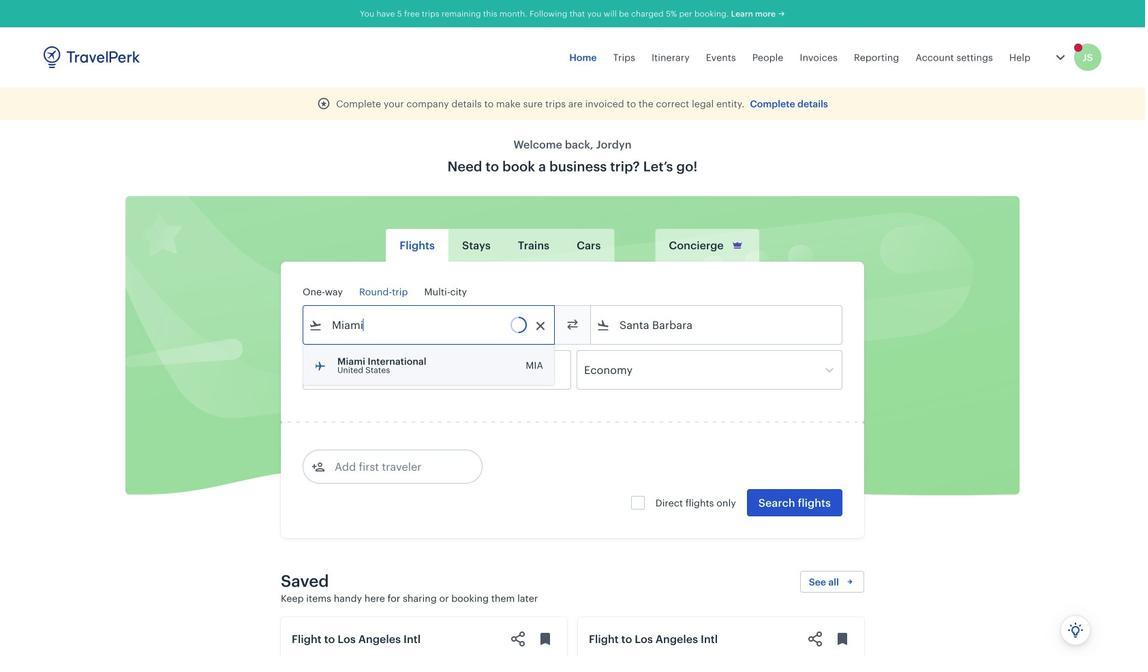 Task type: describe. For each thing, give the bounding box(es) containing it.
Return text field
[[403, 351, 474, 389]]

From search field
[[322, 314, 537, 336]]

To search field
[[610, 314, 824, 336]]



Task type: locate. For each thing, give the bounding box(es) containing it.
Depart text field
[[322, 351, 393, 389]]

Add first traveler search field
[[325, 456, 467, 478]]



Task type: vqa. For each thing, say whether or not it's contained in the screenshot.
To search box
yes



